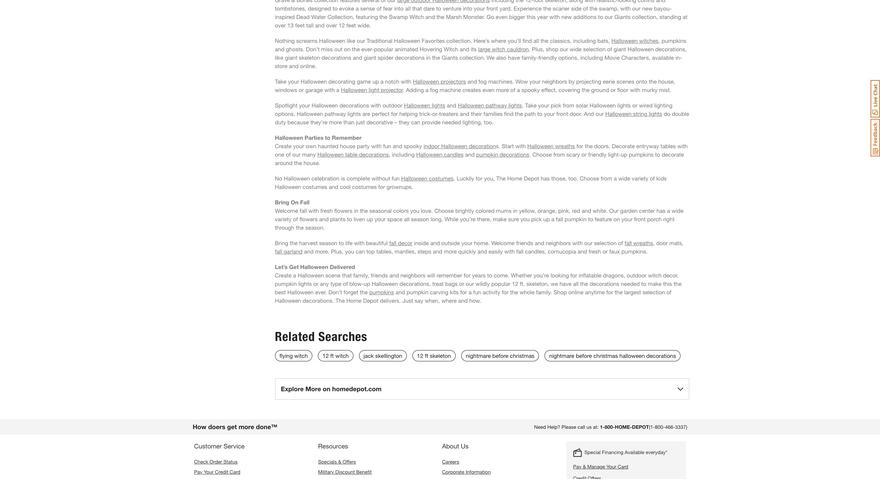 Task type: describe. For each thing, give the bounding box(es) containing it.
special
[[584, 449, 601, 455]]

grownups.
[[387, 183, 413, 190]]

delivered
[[330, 264, 355, 270]]

including left "bats,"
[[573, 37, 596, 44]]

2 feet from the left
[[346, 22, 356, 29]]

0 horizontal spatial card
[[230, 469, 240, 475]]

card inside the pay & manage your card "link"
[[618, 464, 628, 470]]

wide inside bring on fall welcome fall with fresh flowers in the seasonal colors you love. choose brightly colored mums in yellow, orange, pink, red and white. our garden center has a wide variety of flowers and plants to liven up your space all season long. while you're there, make sure you pick up a fall pumpkin to feature on your front porch right through the season.
[[672, 207, 683, 214]]

how doers get more done™
[[193, 423, 277, 431]]

with down onto
[[630, 86, 640, 93]]

explore more on homedepot.com
[[281, 385, 382, 393]]

variety inside . luckily for you, the home depot has those, too. choose from a wide variety of kids halloween costumes and cool costumes for grownups.
[[632, 175, 648, 182]]

and up candles,
[[535, 240, 544, 246]]

more inside do double duty because they're more than just decorative – they can provide needed lighting, too.
[[329, 119, 342, 125]]

of left fear
[[377, 5, 382, 12]]

of down the machines.
[[510, 86, 515, 93]]

the down 'decor,'
[[674, 280, 682, 287]]

and right store
[[289, 63, 299, 69]]

1 vertical spatial flowers
[[299, 216, 318, 222]]

our inside for the doors. decorate entryway tables with one of our many
[[292, 151, 301, 158]]

selection inside and pumpkin carving kits for a fun activity for the whole family. shop online anytime for the largest selection of halloween decorations. the home depot delivers. just say when, where and how.
[[643, 289, 665, 295]]

1 into from the left
[[394, 5, 404, 12]]

choose inside . luckily for you, the home depot has those, too. choose from a wide variety of kids halloween costumes and cool costumes for grownups.
[[580, 175, 599, 182]]

garden
[[620, 207, 638, 214]]

a inside including the 12-foot skeleton, along with realistic-looking coffins and tombstones, designed to evoke a sense of fear into all that dare to venture into your front yard. experience the scarier side of the swamp, with our new bayou- inspired dead water collection, featuring the swamp witch and the marsh monster. go even bigger this year with new additions to our giants collection, standing at over 13 feet tall and over 12 feet wide.
[[356, 5, 359, 12]]

pay your credit card
[[194, 469, 240, 475]]

let's
[[275, 264, 288, 270]]

skeleton inside '12 ft skeleton' "link"
[[430, 352, 451, 359]]

2 over from the left
[[326, 22, 337, 29]]

to left liven
[[347, 216, 352, 222]]

inspired
[[275, 13, 295, 20]]

neighbors inside and fog machines. wow your neighbors by projecting eerie scenes onto the house, windows or garage with a
[[542, 78, 567, 85]]

to up collection,
[[333, 5, 338, 12]]

feature
[[595, 216, 612, 222]]

friends inside let's get halloween delivered create a halloween scene that family, friends and neighbors will remember for years to come. whether you're looking for inflatable dragons, outdoor witch decor, pumpkin lights or any type of blow-up halloween decorations, treat bags or our wildly popular 12 ft. skeleton, we have all the decorations needed to make this the best halloween ever. don't forget the
[[371, 272, 388, 279]]

or inside bring the harvest season to life with beautiful fall decor inside and outside your home. welcome friends and neighbors with our selection of fall wreaths , door mats, fall garland and more. plus, you can top tables, mantles, steps and more quickly and easily with fall candles, cornucopia and fresh or faux pumpkins.
[[603, 248, 608, 255]]

light
[[369, 86, 379, 93]]

season inside bring the harvest season to life with beautiful fall decor inside and outside your home. welcome friends and neighbors with our selection of fall wreaths , door mats, fall garland and more. plus, you can top tables, mantles, steps and more quickly and easily with fall candles, cornucopia and fresh or faux pumpkins.
[[319, 240, 337, 246]]

0 vertical spatial collection.
[[446, 37, 472, 44]]

bring for bring the harvest season to life with beautiful fall decor inside and outside your home. welcome friends and neighbors with our selection of fall wreaths , door mats, fall garland and more. plus, you can top tables, mantles, steps and more quickly and easily with fall candles, cornucopia and fresh or faux pumpkins.
[[275, 240, 288, 246]]

1 horizontal spatial pathway
[[486, 102, 507, 109]]

in for love.
[[513, 207, 517, 214]]

your inside and fog machines. wow your neighbors by projecting eerie scenes onto the house, windows or garage with a
[[529, 78, 540, 85]]

mums
[[496, 207, 512, 214]]

all inside including the 12-foot skeleton, along with realistic-looking coffins and tombstones, designed to evoke a sense of fear into all that dare to venture into your front yard. experience the scarier side of the swamp, with our new bayou- inspired dead water collection, featuring the swamp witch and the marsh monster. go even bigger this year with new additions to our giants collection, standing at over 13 feet tall and over 12 feet wide.
[[405, 5, 411, 12]]

information
[[466, 469, 491, 475]]

decorating
[[328, 78, 355, 85]]

the inside . choose from scary or friendly light-up pumpkins to decorate around the house.
[[294, 160, 302, 166]]

1 horizontal spatial costumes
[[352, 183, 377, 190]]

lights down halloween light projector . adding a fog machine creates even more of a spooky effect, covering the ground or floor with murky mist.
[[508, 102, 522, 109]]

for inside for the doors. decorate entryway tables with one of our many
[[576, 143, 583, 149]]

your down garden
[[621, 216, 633, 222]]

pumpkin down decoration at the top of page
[[476, 151, 498, 158]]

halloween light projector . adding a fog machine creates even more of a spooky effect, covering the ground or floor with murky mist.
[[341, 86, 671, 93]]

and up steps
[[430, 240, 440, 246]]

12-
[[525, 0, 534, 3]]

& for pay
[[583, 464, 586, 470]]

dead
[[296, 13, 310, 20]]

this for bigger
[[527, 13, 536, 20]]

. take your pick from solar halloween lights or wired lighting options. halloween pathway lights are perfect for helping trick-or-treaters and their families find the path to your front door. and our
[[275, 102, 674, 117]]

to down pumpkins.
[[641, 280, 646, 287]]

projectors
[[441, 78, 466, 85]]

decorations, inside let's get halloween delivered create a halloween scene that family, friends and neighbors will remember for years to come. whether you're looking for inflatable dragons, outdoor witch decor, pumpkin lights or any type of blow-up halloween decorations, treat bags or our wildly popular 12 ft. skeleton, we have all the decorations needed to make this the best halloween ever. don't forget the
[[400, 280, 431, 287]]

with up 'perfect'
[[371, 102, 381, 109]]

and down harvest
[[304, 248, 314, 255]]

halloween
[[619, 352, 645, 359]]

quickly
[[458, 248, 476, 255]]

to inside . take your pick from solar halloween lights or wired lighting options. halloween pathway lights are perfect for helping trick-or-treaters and their families find the path to your front door. and our
[[537, 110, 542, 117]]

1 800- from the left
[[605, 424, 615, 430]]

and right steps
[[433, 248, 442, 255]]

and right red
[[582, 207, 591, 214]]

and down dare in the left of the page
[[425, 13, 435, 20]]

status
[[223, 459, 238, 465]]

the up year
[[543, 5, 551, 12]]

complete
[[347, 175, 370, 182]]

and inside . luckily for you, the home depot has those, too. choose from a wide variety of kids halloween costumes and cool costumes for grownups.
[[329, 183, 338, 190]]

and up just
[[396, 289, 405, 295]]

you'll
[[508, 37, 521, 44]]

cauldron
[[507, 46, 529, 52]]

depot
[[632, 424, 649, 430]]

the down fear
[[379, 13, 387, 20]]

needed inside do double duty because they're more than just decorative – they can provide needed lighting, too.
[[442, 119, 461, 125]]

2 horizontal spatial costumes
[[429, 175, 454, 182]]

specials & offers link
[[318, 459, 356, 465]]

front inside . take your pick from solar halloween lights or wired lighting options. halloween pathway lights are perfect for helping trick-or-treaters and their families find the path to your front door. and our
[[556, 110, 568, 117]]

even inside including the 12-foot skeleton, along with realistic-looking coffins and tombstones, designed to evoke a sense of fear into all that dare to venture into your front yard. experience the scarier side of the swamp, with our new bayou- inspired dead water collection, featuring the swamp witch and the marsh monster. go even bigger this year with new additions to our giants collection, standing at over 13 feet tall and over 12 feet wide.
[[496, 13, 508, 20]]

fall up pumpkins.
[[625, 240, 632, 246]]

witch inside including the 12-foot skeleton, along with realistic-looking coffins and tombstones, designed to evoke a sense of fear into all that dare to venture into your front yard. experience the scarier side of the swamp, with our new bayou- inspired dead water collection, featuring the swamp witch and the marsh monster. go even bigger this year with new additions to our giants collection, standing at over 13 feet tall and over 12 feet wide.
[[409, 13, 424, 20]]

witch up the also on the top right
[[492, 46, 505, 52]]

for right activity
[[502, 289, 509, 295]]

for right "kits"
[[460, 289, 467, 295]]

your up because
[[299, 102, 310, 109]]

the left largest
[[615, 289, 623, 295]]

more right the get
[[239, 423, 254, 431]]

lights up or-
[[432, 102, 445, 109]]

witch down the searches
[[335, 352, 349, 359]]

12 inside including the 12-foot skeleton, along with realistic-looking coffins and tombstones, designed to evoke a sense of fear into all that dare to venture into your front yard. experience the scarier side of the swamp, with our new bayou- inspired dead water collection, featuring the swamp witch and the marsh monster. go even bigger this year with new additions to our giants collection, standing at over 13 feet tall and over 12 feet wide.
[[339, 22, 345, 29]]

with right along
[[585, 0, 595, 3]]

2 horizontal spatial you
[[520, 216, 530, 222]]

own
[[306, 143, 316, 149]]

skeleton inside . plus, shop our wide selection of giant halloween decorations, like giant skeleton decorations and giant spider decorations in the giants collection. we also have family-friendly options, including movie characters, available in- store and online.
[[299, 54, 320, 61]]

with right swamp,
[[620, 5, 631, 12]]

go
[[487, 13, 494, 20]]

0 vertical spatial new
[[642, 5, 652, 12]]

how.
[[469, 297, 481, 304]]

and pumpkin carving kits for a fun activity for the whole family. shop online anytime for the largest selection of halloween decorations. the home depot delivers. just say when, where and how.
[[275, 289, 673, 304]]

the down inflatable
[[580, 280, 588, 287]]

fall left 'garland'
[[275, 248, 282, 255]]

0 vertical spatial where
[[491, 37, 506, 44]]

pumpkins link
[[369, 289, 394, 295]]

game
[[357, 78, 371, 85]]

1 horizontal spatial giant
[[364, 54, 376, 61]]

to right dare in the left of the page
[[436, 5, 441, 12]]

do double duty because they're more than just decorative – they can provide needed lighting, too.
[[275, 110, 691, 125]]

& for specials
[[338, 459, 341, 465]]

shop
[[554, 289, 567, 295]]

the inside . plus, shop our wide selection of giant halloween decorations, like giant skeleton decorations and giant spider decorations in the giants collection. we also have family-friendly options, including movie characters, available in- store and online.
[[432, 54, 440, 61]]

with right start
[[515, 143, 526, 149]]

wreaths inside bring the harvest season to life with beautiful fall decor inside and outside your home. welcome friends and neighbors with our selection of fall wreaths , door mats, fall garland and more. plus, you can top tables, mantles, steps and more quickly and easily with fall candles, cornucopia and fresh or faux pumpkins.
[[633, 240, 653, 246]]

home inside . luckily for you, the home depot has those, too. choose from a wide variety of kids halloween costumes and cool costumes for grownups.
[[507, 175, 522, 182]]

. for plus,
[[529, 46, 530, 52]]

fall
[[300, 199, 310, 206]]

2 vertical spatial pumpkins
[[369, 289, 394, 295]]

of inside bring the harvest season to life with beautiful fall decor inside and outside your home. welcome friends and neighbors with our selection of fall wreaths , door mats, fall garland and more. plus, you can top tables, mantles, steps and more quickly and easily with fall candles, cornucopia and fresh or faux pumpkins.
[[618, 240, 623, 246]]

0 vertical spatial like
[[347, 37, 355, 44]]

. for take
[[522, 102, 523, 109]]

from inside . choose from scary or friendly light-up pumpkins to decorate around the house.
[[553, 151, 565, 158]]

our up 'ever-'
[[357, 37, 365, 44]]

wide inside . plus, shop our wide selection of giant halloween decorations, like giant skeleton decorations and giant spider decorations in the giants collection. we also have family-friendly options, including movie characters, available in- store and online.
[[570, 46, 582, 52]]

up right liven
[[367, 216, 373, 222]]

explore more on homedepot.com button
[[275, 378, 689, 400]]

lights down lighting
[[649, 110, 662, 117]]

lights up halloween string lights "link"
[[617, 102, 631, 109]]

to left feature
[[588, 216, 593, 222]]

bring on fall welcome fall with fresh flowers in the seasonal colors you love. choose brightly colored mums in yellow, orange, pink, red and white. our garden center has a wide variety of flowers and plants to liven up your space all season long. while you're there, make sure you pick up a fall pumpkin to feature on your front porch right through the season.
[[275, 199, 685, 231]]

haunted
[[318, 143, 338, 149]]

those,
[[551, 175, 567, 182]]

decorate
[[662, 151, 684, 158]]

create for halloween
[[275, 143, 292, 149]]

decorations down out
[[322, 54, 351, 61]]

1 horizontal spatial you
[[410, 207, 419, 214]]

venture
[[443, 5, 461, 12]]

the inside for the doors. decorate entryway tables with one of our many
[[585, 143, 593, 149]]

pumpkins inside . choose from scary or friendly light-up pumpkins to decorate around the house.
[[629, 151, 654, 158]]

benefit
[[356, 469, 372, 475]]

help?
[[547, 424, 560, 430]]

skeleton, inside let's get halloween delivered create a halloween scene that family, friends and neighbors will remember for years to come. whether you're looking for inflatable dragons, outdoor witch decor, pumpkin lights or any type of blow-up halloween decorations, treat bags or our wildly popular 12 ft. skeleton, we have all the decorations needed to make this the best halloween ever. don't forget the
[[526, 280, 549, 287]]

sure
[[508, 216, 519, 222]]

yard.
[[500, 5, 512, 12]]

0 horizontal spatial giant
[[285, 54, 297, 61]]

liven
[[354, 216, 365, 222]]

provide
[[422, 119, 441, 125]]

all inside let's get halloween delivered create a halloween scene that family, friends and neighbors will remember for years to come. whether you're looking for inflatable dragons, outdoor witch decor, pumpkin lights or any type of blow-up halloween decorations, treat bags or our wildly popular 12 ft. skeleton, we have all the decorations needed to make this the best halloween ever. don't forget the
[[573, 280, 579, 287]]

our
[[609, 207, 619, 214]]

0 horizontal spatial fog
[[430, 86, 438, 93]]

we
[[551, 280, 558, 287]]

and inside let's get halloween delivered create a halloween scene that family, friends and neighbors will remember for years to come. whether you're looking for inflatable dragons, outdoor witch decor, pumpkin lights or any type of blow-up halloween decorations, treat bags or our wildly popular 12 ft. skeleton, we have all the decorations needed to make this the best halloween ever. don't forget the
[[389, 272, 399, 279]]

and down 'nothing'
[[275, 46, 284, 52]]

a down wow
[[517, 86, 520, 93]]

tables,
[[376, 248, 393, 255]]

for right anytime at the right of page
[[606, 289, 613, 295]]

nightmare for nightmare before christmas
[[466, 352, 491, 359]]

our inside . take your pick from solar halloween lights or wired lighting options. halloween pathway lights are perfect for helping trick-or-treaters and their families find the path to your front door. and our
[[596, 110, 604, 117]]

of inside . luckily for you, the home depot has those, too. choose from a wide variety of kids halloween costumes and cool costumes for grownups.
[[650, 175, 655, 182]]

decorations right halloween
[[646, 352, 676, 359]]

and up season.
[[319, 216, 329, 222]]

just
[[402, 297, 413, 304]]

including inside including the 12-foot skeleton, along with realistic-looking coffins and tombstones, designed to evoke a sense of fear into all that dare to venture into your front yard. experience the scarier side of the swamp, with our new bayou- inspired dead water collection, featuring the swamp witch and the marsh monster. go even bigger this year with new additions to our giants collection, standing at over 13 feet tall and over 12 feet wide.
[[491, 0, 514, 3]]

up down "orange,"
[[543, 216, 550, 222]]

0 horizontal spatial costumes
[[303, 183, 327, 190]]

welcome inside bring the harvest season to life with beautiful fall decor inside and outside your home. welcome friends and neighbors with our selection of fall wreaths , door mats, fall garland and more. plus, you can top tables, mantles, steps and more quickly and easily with fall candles, cornucopia and fresh or faux pumpkins.
[[491, 240, 515, 246]]

0 horizontal spatial take
[[275, 78, 286, 85]]

wired
[[639, 102, 653, 109]]

by
[[569, 78, 575, 85]]

center
[[639, 207, 655, 214]]

wreaths inside halloween parties to remember create your own haunted house party with fun and spooky indoor halloween decoration s. start with halloween wreaths
[[555, 143, 575, 149]]

with inside bring on fall welcome fall with fresh flowers in the seasonal colors you love. choose brightly colored mums in yellow, orange, pink, red and white. our garden center has a wide variety of flowers and plants to liven up your space all season long. while you're there, make sure you pick up a fall pumpkin to feature on your front porch right through the season.
[[308, 207, 319, 214]]

corporate information link
[[442, 469, 491, 475]]

the left whole
[[510, 289, 518, 295]]

activity
[[483, 289, 500, 295]]

to right years
[[487, 272, 492, 279]]

the down projecting
[[582, 86, 590, 93]]

covering
[[559, 86, 580, 93]]

decorations up are
[[339, 102, 369, 109]]

with right party
[[371, 143, 382, 149]]

the up the shop
[[541, 37, 548, 44]]

a right "adding"
[[425, 86, 428, 93]]

halloween inside and pumpkin carving kits for a fun activity for the whole family. shop online anytime for the largest selection of halloween decorations. the home depot delivers. just say when, where and how.
[[275, 297, 301, 304]]

too. inside do double duty because they're more than just decorative – they can provide needed lighting, too.
[[484, 119, 494, 125]]

and down 'ever-'
[[353, 54, 362, 61]]

have inside . plus, shop our wide selection of giant halloween decorations, like giant skeleton decorations and giant spider decorations in the giants collection. we also have family-friendly options, including movie characters, available in- store and online.
[[508, 54, 520, 61]]

a inside . luckily for you, the home depot has those, too. choose from a wide variety of kids halloween costumes and cool costumes for grownups.
[[614, 175, 617, 182]]

options.
[[275, 110, 295, 117]]

projector
[[381, 86, 403, 93]]

the left 12-
[[516, 0, 524, 3]]

1 horizontal spatial flowers
[[334, 207, 352, 214]]

selection inside . plus, shop our wide selection of giant halloween decorations, like giant skeleton decorations and giant spider decorations in the giants collection. we also have family-friendly options, including movie characters, available in- store and online.
[[583, 46, 606, 52]]

our inside let's get halloween delivered create a halloween scene that family, friends and neighbors will remember for years to come. whether you're looking for inflatable dragons, outdoor witch decor, pumpkin lights or any type of blow-up halloween decorations, treat bags or our wildly popular 12 ft. skeleton, we have all the decorations needed to make this the best halloween ever. don't forget the
[[466, 280, 474, 287]]

faux
[[609, 248, 620, 255]]

. for luckily
[[454, 175, 455, 182]]

fall up "tables,"
[[389, 240, 396, 246]]

and down 'indoor halloween decoration' link
[[465, 151, 475, 158]]

0 horizontal spatial in
[[354, 207, 358, 214]]

year
[[537, 13, 548, 20]]

1 feet from the left
[[295, 22, 305, 29]]

season inside bring on fall welcome fall with fresh flowers in the seasonal colors you love. choose brightly colored mums in yellow, orange, pink, red and white. our garden center has a wide variety of flowers and plants to liven up your space all season long. while you're there, make sure you pick up a fall pumpkin to feature on your front porch right through the season.
[[411, 216, 429, 222]]

the inside and fog machines. wow your neighbors by projecting eerie scenes onto the house, windows or garage with a
[[649, 78, 657, 85]]

and down the water on the left of page
[[315, 22, 325, 29]]

12 inside let's get halloween delivered create a halloween scene that family, friends and neighbors will remember for years to come. whether you're looking for inflatable dragons, outdoor witch decor, pumpkin lights or any type of blow-up halloween decorations, treat bags or our wildly popular 12 ft. skeleton, we have all the decorations needed to make this the best halloween ever. don't forget the
[[512, 280, 518, 287]]

13
[[287, 22, 294, 29]]

available
[[652, 54, 674, 61]]

home inside and pumpkin carving kits for a fun activity for the whole family. shop online anytime for the largest selection of halloween decorations. the home depot delivers. just say when, where and how.
[[346, 297, 361, 304]]

–
[[394, 119, 397, 125]]

nightmare for nightmare before christmas halloween decorations
[[549, 352, 574, 359]]

monster.
[[463, 13, 485, 20]]

inflatable
[[579, 272, 601, 279]]

, inside ', pumpkins and ghosts. don't miss out on the ever-popular animated hovering witch and its'
[[658, 37, 660, 44]]

your down seasonal
[[375, 216, 386, 222]]

pumpkin inside and pumpkin carving kits for a fun activity for the whole family. shop online anytime for the largest selection of halloween decorations. the home depot delivers. just say when, where and how.
[[407, 289, 428, 295]]

halloween table decorations , including halloween candles and pumpkin decorations
[[317, 151, 529, 158]]

and up bayou-
[[656, 0, 665, 3]]

pumpkins inside ', pumpkins and ghosts. don't miss out on the ever-popular animated hovering witch and its'
[[662, 37, 686, 44]]

customer
[[194, 442, 222, 450]]

party
[[357, 143, 370, 149]]

ever.
[[315, 289, 327, 295]]

there,
[[477, 216, 491, 222]]

the up liven
[[360, 207, 368, 214]]

scary
[[566, 151, 580, 158]]

0 horizontal spatial ,
[[389, 151, 390, 158]]

dare
[[423, 5, 435, 12]]

fall left candles,
[[516, 248, 523, 255]]

skeleton, inside including the 12-foot skeleton, along with realistic-looking coffins and tombstones, designed to evoke a sense of fear into all that dare to venture into your front yard. experience the scarier side of the swamp, with our new bayou- inspired dead water collection, featuring the swamp witch and the marsh monster. go even bigger this year with new additions to our giants collection, standing at over 13 feet tall and over 12 feet wide.
[[545, 0, 568, 3]]

0 horizontal spatial your
[[204, 469, 214, 475]]

on
[[291, 199, 299, 206]]

top
[[366, 248, 375, 255]]

effect,
[[541, 86, 557, 93]]

bring for bring on fall welcome fall with fresh flowers in the seasonal colors you love. choose brightly colored mums in yellow, orange, pink, red and white. our garden center has a wide variety of flowers and plants to liven up your space all season long. while you're there, make sure you pick up a fall pumpkin to feature on your front porch right through the season.
[[275, 199, 289, 206]]

s.
[[496, 143, 500, 149]]

or right bags
[[459, 280, 464, 287]]

with right 'life'
[[354, 240, 365, 246]]

this for make
[[663, 280, 672, 287]]

and right cornucopia
[[578, 248, 587, 255]]

let's get halloween delivered create a halloween scene that family, friends and neighbors will remember for years to come. whether you're looking for inflatable dragons, outdoor witch decor, pumpkin lights or any type of blow-up halloween decorations, treat bags or our wildly popular 12 ft. skeleton, we have all the decorations needed to make this the best halloween ever. don't forget the
[[275, 264, 683, 295]]

bayou-
[[654, 5, 672, 12]]

looking inside including the 12-foot skeleton, along with realistic-looking coffins and tombstones, designed to evoke a sense of fear into all that dare to venture into your front yard. experience the scarier side of the swamp, with our new bayou- inspired dead water collection, featuring the swamp witch and the marsh monster. go even bigger this year with new additions to our giants collection, standing at over 13 feet tall and over 12 feet wide.
[[618, 0, 636, 3]]

witch inside let's get halloween delivered create a halloween scene that family, friends and neighbors will remember for years to come. whether you're looking for inflatable dragons, outdoor witch decor, pumpkin lights or any type of blow-up halloween decorations, treat bags or our wildly popular 12 ft. skeleton, we have all the decorations needed to make this the best halloween ever. don't forget the
[[648, 272, 662, 279]]

mantles,
[[395, 248, 416, 255]]

about us
[[442, 442, 469, 450]]

fun for celebration
[[392, 175, 400, 182]]

more inside bring the harvest season to life with beautiful fall decor inside and outside your home. welcome friends and neighbors with our selection of fall wreaths , door mats, fall garland and more. plus, you can top tables, mantles, steps and more quickly and easily with fall candles, cornucopia and fresh or faux pumpkins.
[[444, 248, 457, 255]]

or left any
[[313, 280, 318, 287]]

with inside and fog machines. wow your neighbors by projecting eerie scenes onto the house, windows or garage with a
[[324, 86, 335, 93]]

classics,
[[550, 37, 572, 44]]

1 vertical spatial even
[[483, 86, 495, 93]]

including down halloween parties to remember create your own haunted house party with fun and spooky indoor halloween decoration s. start with halloween wreaths
[[392, 151, 415, 158]]

and up treaters
[[447, 102, 456, 109]]

you inside bring the harvest season to life with beautiful fall decor inside and outside your home. welcome friends and neighbors with our selection of fall wreaths , door mats, fall garland and more. plus, you can top tables, mantles, steps and more quickly and easily with fall candles, cornucopia and fresh or faux pumpkins.
[[345, 248, 354, 255]]

12 down related searches
[[323, 352, 329, 359]]

pay for pay & manage your card
[[573, 464, 581, 470]]

the inside bring the harvest season to life with beautiful fall decor inside and outside your home. welcome friends and neighbors with our selection of fall wreaths , door mats, fall garland and more. plus, you can top tables, mantles, steps and more quickly and easily with fall candles, cornucopia and fresh or faux pumpkins.
[[290, 240, 298, 246]]

1-
[[600, 424, 605, 430]]

with down scarier on the right top of the page
[[549, 13, 560, 20]]

and
[[584, 110, 594, 117]]

1 horizontal spatial find
[[523, 37, 532, 44]]

evoke
[[339, 5, 354, 12]]

candles,
[[525, 248, 546, 255]]

your right the path
[[544, 110, 555, 117]]

1 over from the left
[[275, 22, 286, 29]]

the left the marsh on the top of page
[[436, 13, 444, 20]]

right
[[663, 216, 674, 222]]

depot inside and pumpkin carving kits for a fun activity for the whole family. shop online anytime for the largest selection of halloween decorations. the home depot delivers. just say when, where and how.
[[363, 297, 378, 304]]

mist.
[[659, 86, 671, 93]]

a left notch
[[380, 78, 383, 85]]

a down "orange,"
[[551, 216, 554, 222]]

you're inside let's get halloween delivered create a halloween scene that family, friends and neighbors will remember for years to come. whether you're looking for inflatable dragons, outdoor witch decor, pumpkin lights or any type of blow-up halloween decorations, treat bags or our wildly popular 12 ft. skeleton, we have all the decorations needed to make this the best halloween ever. don't forget the
[[534, 272, 549, 279]]

yellow,
[[519, 207, 536, 214]]

with up cornucopia
[[572, 240, 583, 246]]

fall down the pink,
[[556, 216, 563, 222]]

get
[[227, 423, 237, 431]]

to down swamp,
[[598, 13, 603, 20]]

notch
[[385, 78, 399, 85]]

decorations down animated
[[395, 54, 425, 61]]

or inside . choose from scary or friendly light-up pumpkins to decorate around the house.
[[581, 151, 587, 158]]

for down "without" on the top left
[[378, 183, 385, 190]]

flying witch
[[279, 352, 308, 359]]



Task type: locate. For each thing, give the bounding box(es) containing it.
the right you,
[[496, 175, 506, 182]]

1 ft from the left
[[330, 352, 334, 359]]

marsh
[[446, 13, 462, 20]]

you left love.
[[410, 207, 419, 214]]

a inside and fog machines. wow your neighbors by projecting eerie scenes onto the house, windows or garage with a
[[336, 86, 339, 93]]

for the doors. decorate entryway tables with one of our many
[[275, 143, 689, 158]]

spooky for a
[[521, 86, 540, 93]]

the up additions at the top right of page
[[590, 5, 597, 12]]

. inside . luckily for you, the home depot has those, too. choose from a wide variety of kids halloween costumes and cool costumes for grownups.
[[454, 175, 455, 182]]

has inside . luckily for you, the home depot has those, too. choose from a wide variety of kids halloween costumes and cool costumes for grownups.
[[541, 175, 550, 182]]

a up right
[[667, 207, 670, 214]]

bring inside bring on fall welcome fall with fresh flowers in the seasonal colors you love. choose brightly colored mums in yellow, orange, pink, red and white. our garden center has a wide variety of flowers and plants to liven up your space all season long. while you're there, make sure you pick up a fall pumpkin to feature on your front porch right through the season.
[[275, 199, 289, 206]]

decorations down party
[[359, 151, 389, 158]]

1 horizontal spatial over
[[326, 22, 337, 29]]

lights up than
[[347, 110, 361, 117]]

0 horizontal spatial make
[[493, 216, 507, 222]]

home right you,
[[507, 175, 522, 182]]

1 horizontal spatial welcome
[[491, 240, 515, 246]]

while
[[445, 216, 458, 222]]

needed up largest
[[621, 280, 640, 287]]

looking left the coffins in the right top of the page
[[618, 0, 636, 3]]

our
[[632, 5, 641, 12], [605, 13, 613, 20], [357, 37, 365, 44], [560, 46, 568, 52], [596, 110, 604, 117], [292, 151, 301, 158], [584, 240, 593, 246], [466, 280, 474, 287]]

your inside bring the harvest season to life with beautiful fall decor inside and outside your home. welcome friends and neighbors with our selection of fall wreaths , door mats, fall garland and more. plus, you can top tables, mantles, steps and more quickly and easily with fall candles, cornucopia and fresh or faux pumpkins.
[[461, 240, 472, 246]]

pathway up families
[[486, 102, 507, 109]]

from up 'door.'
[[563, 102, 574, 109]]

you down yellow,
[[520, 216, 530, 222]]

1 vertical spatial friendly
[[588, 151, 606, 158]]

1 horizontal spatial wreaths
[[633, 240, 653, 246]]

1 vertical spatial choose
[[580, 175, 599, 182]]

including
[[491, 0, 514, 3], [573, 37, 596, 44], [580, 54, 603, 61], [392, 151, 415, 158]]

best
[[275, 289, 286, 295]]

can
[[411, 119, 420, 125], [356, 248, 365, 255]]

the down forget
[[335, 297, 345, 304]]

0 horizontal spatial pay
[[194, 469, 202, 475]]

up up light on the top of page
[[372, 78, 379, 85]]

military discount benefit
[[318, 469, 372, 475]]

witch inside ', pumpkins and ghosts. don't miss out on the ever-popular animated hovering witch and its'
[[444, 46, 458, 52]]

& left offers
[[338, 459, 341, 465]]

realistic-
[[597, 0, 618, 3]]

neighbors inside bring the harvest season to life with beautiful fall decor inside and outside your home. welcome friends and neighbors with our selection of fall wreaths , door mats, fall garland and more. plus, you can top tables, mantles, steps and more quickly and easily with fall candles, cornucopia and fresh or faux pumpkins.
[[546, 240, 571, 246]]

and inside and fog machines. wow your neighbors by projecting eerie scenes onto the house, windows or garage with a
[[467, 78, 477, 85]]

1 vertical spatial new
[[561, 13, 572, 20]]

easily
[[489, 248, 503, 255]]

1 vertical spatial on
[[614, 216, 620, 222]]

1 vertical spatial like
[[275, 54, 283, 61]]

outdoor inside let's get halloween delivered create a halloween scene that family, friends and neighbors will remember for years to come. whether you're looking for inflatable dragons, outdoor witch decor, pumpkin lights or any type of blow-up halloween decorations, treat bags or our wildly popular 12 ft. skeleton, we have all the decorations needed to make this the best halloween ever. don't forget the
[[627, 272, 647, 279]]

the up "murky"
[[649, 78, 657, 85]]

treaters
[[439, 110, 458, 117]]

of down 'decor,'
[[667, 289, 671, 295]]

0 horizontal spatial this
[[527, 13, 536, 20]]

red
[[572, 207, 580, 214]]

for left inflatable
[[570, 272, 577, 279]]

0 vertical spatial on
[[344, 46, 350, 52]]

lights inside let's get halloween delivered create a halloween scene that family, friends and neighbors will remember for years to come. whether you're looking for inflatable dragons, outdoor witch decor, pumpkin lights or any type of blow-up halloween decorations, treat bags or our wildly popular 12 ft. skeleton, we have all the decorations needed to make this the best halloween ever. don't forget the
[[298, 280, 312, 287]]

to up haunted
[[325, 134, 330, 141]]

to inside halloween parties to remember create your own haunted house party with fun and spooky indoor halloween decoration s. start with halloween wreaths
[[325, 134, 330, 141]]

for inside . take your pick from solar halloween lights or wired lighting options. halloween pathway lights are perfect for helping trick-or-treaters and their families find the path to your front door. and our
[[391, 110, 398, 117]]

over down collection,
[[326, 22, 337, 29]]

bring up fall garland link
[[275, 240, 288, 246]]

and down "kits"
[[458, 297, 468, 304]]

1 vertical spatial front
[[556, 110, 568, 117]]

from inside . luckily for you, the home depot has those, too. choose from a wide variety of kids halloween costumes and cool costumes for grownups.
[[601, 175, 612, 182]]

can down helping
[[411, 119, 420, 125]]

and left cool
[[329, 183, 338, 190]]

popular inside let's get halloween delivered create a halloween scene that family, friends and neighbors will remember for years to come. whether you're looking for inflatable dragons, outdoor witch decor, pumpkin lights or any type of blow-up halloween decorations, treat bags or our wildly popular 12 ft. skeleton, we have all the decorations needed to make this the best halloween ever. don't forget the
[[491, 280, 510, 287]]

of up the faux at the right of page
[[618, 240, 623, 246]]

0 vertical spatial wreaths
[[555, 143, 575, 149]]

seasonal
[[369, 207, 392, 214]]

pumpkin inside let's get halloween delivered create a halloween scene that family, friends and neighbors will remember for years to come. whether you're looking for inflatable dragons, outdoor witch decor, pumpkin lights or any type of blow-up halloween decorations, treat bags or our wildly popular 12 ft. skeleton, we have all the decorations needed to make this the best halloween ever. don't forget the
[[275, 280, 297, 287]]

, inside bring the harvest season to life with beautiful fall decor inside and outside your home. welcome friends and neighbors with our selection of fall wreaths , door mats, fall garland and more. plus, you can top tables, mantles, steps and more quickly and easily with fall candles, cornucopia and fresh or faux pumpkins.
[[653, 240, 655, 246]]

0 horizontal spatial that
[[342, 272, 352, 279]]

that left dare in the left of the page
[[412, 5, 422, 12]]

1 horizontal spatial before
[[576, 352, 592, 359]]

1 horizontal spatial on
[[344, 46, 350, 52]]

large witch cauldron link
[[478, 46, 529, 52]]

ft for skeleton
[[425, 352, 428, 359]]

pumpkin up say
[[407, 289, 428, 295]]

halloween inside . luckily for you, the home depot has those, too. choose from a wide variety of kids halloween costumes and cool costumes for grownups.
[[275, 183, 301, 190]]

pay your credit card link
[[194, 469, 240, 475]]

feet
[[295, 22, 305, 29], [346, 22, 356, 29]]

0 vertical spatial can
[[411, 119, 420, 125]]

pay left manage
[[573, 464, 581, 470]]

all up swamp
[[405, 5, 411, 12]]

0 horizontal spatial have
[[508, 54, 520, 61]]

miss
[[321, 46, 333, 52]]

christmas inside nightmare before christmas link
[[510, 352, 534, 359]]

fall down fall
[[300, 207, 307, 214]]

feedback link image
[[871, 119, 880, 157]]

1 horizontal spatial in
[[426, 54, 431, 61]]

0 horizontal spatial new
[[561, 13, 572, 20]]

new down scarier on the right top of the page
[[561, 13, 572, 20]]

welcome inside bring on fall welcome fall with fresh flowers in the seasonal colors you love. choose brightly colored mums in yellow, orange, pink, red and white. our garden center has a wide variety of flowers and plants to liven up your space all season long. while you're there, make sure you pick up a fall pumpkin to feature on your front porch right through the season.
[[275, 207, 298, 214]]

1 vertical spatial popular
[[491, 280, 510, 287]]

depot down pumpkins link
[[363, 297, 378, 304]]

of right one
[[286, 151, 291, 158]]

2 into from the left
[[463, 5, 472, 12]]

how
[[193, 423, 206, 431]]

out
[[334, 46, 342, 52]]

. left luckily at the top right of page
[[454, 175, 455, 182]]

fresh inside bring on fall welcome fall with fresh flowers in the seasonal colors you love. choose brightly colored mums in yellow, orange, pink, red and white. our garden center has a wide variety of flowers and plants to liven up your space all season long. while you're there, make sure you pick up a fall pumpkin to feature on your front porch right through the season.
[[320, 207, 333, 214]]

can inside do double duty because they're more than just decorative – they can provide needed lighting, too.
[[411, 119, 420, 125]]

halloween costumes link
[[401, 175, 454, 182]]

1 vertical spatial wreaths
[[633, 240, 653, 246]]

treat
[[432, 280, 444, 287]]

for
[[391, 110, 398, 117], [576, 143, 583, 149], [476, 175, 482, 182], [378, 183, 385, 190], [464, 272, 470, 279], [570, 272, 577, 279], [460, 289, 467, 295], [502, 289, 509, 295], [606, 289, 613, 295]]

house,
[[658, 78, 675, 85]]

0 horizontal spatial friends
[[371, 272, 388, 279]]

spooky inside halloween parties to remember create your own haunted house party with fun and spooky indoor halloween decoration s. start with halloween wreaths
[[404, 143, 422, 149]]

0 horizontal spatial giants
[[442, 54, 458, 61]]

0 horizontal spatial pick
[[531, 216, 542, 222]]

friends inside bring the harvest season to life with beautiful fall decor inside and outside your home. welcome friends and neighbors with our selection of fall wreaths , door mats, fall garland and more. plus, you can top tables, mantles, steps and more quickly and easily with fall candles, cornucopia and fresh or faux pumpkins.
[[516, 240, 533, 246]]

our inside . plus, shop our wide selection of giant halloween decorations, like giant skeleton decorations and giant spider decorations in the giants collection. we also have family-friendly options, including movie characters, available in- store and online.
[[560, 46, 568, 52]]

decorations, up say
[[400, 280, 431, 287]]

front left 'door.'
[[556, 110, 568, 117]]

2 nightmare from the left
[[549, 352, 574, 359]]

1 horizontal spatial season
[[411, 216, 429, 222]]

lights left any
[[298, 280, 312, 287]]

a down get
[[293, 272, 296, 279]]

1 christmas from the left
[[510, 352, 534, 359]]

your down financing
[[606, 464, 616, 470]]

credit
[[215, 469, 228, 475]]

like down collection,
[[347, 37, 355, 44]]

witch right flying
[[294, 352, 308, 359]]

create for let's
[[275, 272, 292, 279]]

christmas for nightmare before christmas halloween decorations
[[593, 352, 618, 359]]

800- right depot
[[655, 424, 665, 430]]

1 bring from the top
[[275, 199, 289, 206]]

1 vertical spatial have
[[560, 280, 571, 287]]

duty
[[275, 119, 286, 125]]

with inside for the doors. decorate entryway tables with one of our many
[[677, 143, 688, 149]]

bigger
[[509, 13, 525, 20]]

giants
[[614, 13, 631, 20], [442, 54, 458, 61]]

up inside let's get halloween delivered create a halloween scene that family, friends and neighbors will remember for years to come. whether you're looking for inflatable dragons, outdoor witch decor, pumpkin lights or any type of blow-up halloween decorations, treat bags or our wildly popular 12 ft. skeleton, we have all the decorations needed to make this the best halloween ever. don't forget the
[[364, 280, 370, 287]]

0 vertical spatial home
[[507, 175, 522, 182]]

1 horizontal spatial depot
[[524, 175, 539, 182]]

murky
[[642, 86, 657, 93]]

0 vertical spatial fog
[[479, 78, 487, 85]]

your up quickly
[[461, 240, 472, 246]]

pay & manage your card
[[573, 464, 628, 470]]

indoor
[[424, 143, 440, 149]]

1 vertical spatial can
[[356, 248, 365, 255]]

to
[[333, 5, 338, 12], [436, 5, 441, 12], [598, 13, 603, 20], [537, 110, 542, 117], [325, 134, 330, 141], [655, 151, 660, 158], [347, 216, 352, 222], [588, 216, 593, 222], [339, 240, 344, 246], [487, 272, 492, 279], [641, 280, 646, 287]]

0 vertical spatial pathway
[[486, 102, 507, 109]]

0 vertical spatial depot
[[524, 175, 539, 182]]

ft for witch
[[330, 352, 334, 359]]

with right easily
[[504, 248, 515, 255]]

pay for pay your credit card
[[194, 469, 202, 475]]

our down swamp,
[[605, 13, 613, 20]]

have up shop
[[560, 280, 571, 287]]

financing
[[602, 449, 623, 455]]

the inside and pumpkin carving kits for a fun activity for the whole family. shop online anytime for the largest selection of halloween decorations. the home depot delivers. just say when, where and how.
[[335, 297, 345, 304]]

1 before from the left
[[492, 352, 508, 359]]

fog inside and fog machines. wow your neighbors by projecting eerie scenes onto the house, windows or garage with a
[[479, 78, 487, 85]]

creates
[[463, 86, 481, 93]]

front
[[486, 5, 498, 12], [556, 110, 568, 117], [634, 216, 646, 222]]

lighting,
[[463, 119, 482, 125]]

friends up candles,
[[516, 240, 533, 246]]

friendly down doors.
[[588, 151, 606, 158]]

all up family-
[[533, 37, 539, 44]]

2 bring from the top
[[275, 240, 288, 246]]

are
[[362, 110, 370, 117]]

large witch cauldron
[[478, 46, 529, 52]]

too. down families
[[484, 119, 494, 125]]

0 horizontal spatial flowers
[[299, 216, 318, 222]]

0 vertical spatial create
[[275, 143, 292, 149]]

costumes
[[429, 175, 454, 182], [303, 183, 327, 190], [352, 183, 377, 190]]

dragons,
[[603, 272, 625, 279]]

flowers
[[334, 207, 352, 214], [299, 216, 318, 222]]

1 horizontal spatial friendly
[[588, 151, 606, 158]]

before for nightmare before christmas halloween decorations
[[576, 352, 592, 359]]

2 vertical spatial fun
[[473, 289, 481, 295]]

1 vertical spatial fog
[[430, 86, 438, 93]]

in for decorations
[[426, 54, 431, 61]]

0 horizontal spatial outdoor
[[383, 102, 402, 109]]

friendly inside . plus, shop our wide selection of giant halloween decorations, like giant skeleton decorations and giant spider decorations in the giants collection. we also have family-friendly options, including movie characters, available in- store and online.
[[538, 54, 557, 61]]

of left kids
[[650, 175, 655, 182]]

for up –
[[391, 110, 398, 117]]

of inside and pumpkin carving kits for a fun activity for the whole family. shop online anytime for the largest selection of halloween decorations. the home depot delivers. just say when, where and how.
[[667, 289, 671, 295]]

0 horizontal spatial wreaths
[[555, 143, 575, 149]]

1 vertical spatial welcome
[[491, 240, 515, 246]]

fun for carving
[[473, 289, 481, 295]]

the right 'through'
[[296, 224, 304, 231]]

the left the house.
[[294, 160, 302, 166]]

from inside . take your pick from solar halloween lights or wired lighting options. halloween pathway lights are perfect for helping trick-or-treaters and their families find the path to your front door. and our
[[563, 102, 574, 109]]

featuring
[[356, 13, 378, 20]]

fun up grownups.
[[392, 175, 400, 182]]

fall decor link
[[389, 240, 412, 246]]

designed
[[308, 5, 331, 12]]

1 horizontal spatial spooky
[[521, 86, 540, 93]]

. for choose
[[529, 151, 531, 158]]

and inside halloween parties to remember create your own haunted house party with fun and spooky indoor halloween decoration s. start with halloween wreaths
[[393, 143, 402, 149]]

friendly inside . choose from scary or friendly light-up pumpkins to decorate around the house.
[[588, 151, 606, 158]]

and up pumpkins link
[[389, 272, 399, 279]]

new down the coffins in the right top of the page
[[642, 5, 652, 12]]

0 horizontal spatial pumpkins
[[369, 289, 394, 295]]

needed inside let's get halloween delivered create a halloween scene that family, friends and neighbors will remember for years to come. whether you're looking for inflatable dragons, outdoor witch decor, pumpkin lights or any type of blow-up halloween decorations, treat bags or our wildly popular 12 ft. skeleton, we have all the decorations needed to make this the best halloween ever. don't forget the
[[621, 280, 640, 287]]

on
[[344, 46, 350, 52], [614, 216, 620, 222], [323, 385, 330, 393]]

find up the cauldron
[[523, 37, 532, 44]]

favorites
[[422, 37, 445, 44]]

halloween inside . plus, shop our wide selection of giant halloween decorations, like giant skeleton decorations and giant spider decorations in the giants collection. we also have family-friendly options, including movie characters, available in- store and online.
[[628, 46, 654, 52]]

or left the faux at the right of page
[[603, 248, 608, 255]]

your
[[606, 464, 616, 470], [204, 469, 214, 475]]

blow-
[[349, 280, 364, 287]]

wildly
[[476, 280, 490, 287]]

1 vertical spatial home
[[346, 297, 361, 304]]

0 horizontal spatial wide
[[570, 46, 582, 52]]

a inside let's get halloween delivered create a halloween scene that family, friends and neighbors will remember for years to come. whether you're looking for inflatable dragons, outdoor witch decor, pumpkin lights or any type of blow-up halloween decorations, treat bags or our wildly popular 12 ft. skeleton, we have all the decorations needed to make this the best halloween ever. don't forget the
[[293, 272, 296, 279]]

house
[[340, 143, 355, 149]]

0 vertical spatial spooky
[[521, 86, 540, 93]]

12 right skellington at bottom left
[[417, 352, 423, 359]]

outdoor up largest
[[627, 272, 647, 279]]

jack skellington link
[[359, 350, 407, 362]]

collection. inside . plus, shop our wide selection of giant halloween decorations, like giant skeleton decorations and giant spider decorations in the giants collection. we also have family-friendly options, including movie characters, available in- store and online.
[[459, 54, 485, 61]]

2 ft from the left
[[425, 352, 428, 359]]

wide inside . luckily for you, the home depot has those, too. choose from a wide variety of kids halloween costumes and cool costumes for grownups.
[[618, 175, 630, 182]]

or down eerie at the top
[[611, 86, 616, 93]]

and down nothing screams halloween like our traditional halloween favorites collection. here's where you'll find all the classics, including bats, halloween witches
[[460, 46, 469, 52]]

. left "adding"
[[403, 86, 404, 93]]

,
[[658, 37, 660, 44], [389, 151, 390, 158], [653, 240, 655, 246]]

about
[[442, 442, 459, 450]]

your up windows
[[288, 78, 299, 85]]

0 vertical spatial outdoor
[[383, 102, 402, 109]]

1 vertical spatial too.
[[568, 175, 578, 182]]

fresh up plants
[[320, 207, 333, 214]]

0 vertical spatial even
[[496, 13, 508, 20]]

decorations, inside . plus, shop our wide selection of giant halloween decorations, like giant skeleton decorations and giant spider decorations in the giants collection. we also have family-friendly options, including movie characters, available in- store and online.
[[655, 46, 687, 52]]

on inside ', pumpkins and ghosts. don't miss out on the ever-popular animated hovering witch and its'
[[344, 46, 350, 52]]

of inside bring on fall welcome fall with fresh flowers in the seasonal colors you love. choose brightly colored mums in yellow, orange, pink, red and white. our garden center has a wide variety of flowers and plants to liven up your space all season long. while you're there, make sure you pick up a fall pumpkin to feature on your front porch right through the season.
[[293, 216, 298, 222]]

for left years
[[464, 272, 470, 279]]

to inside bring the harvest season to life with beautiful fall decor inside and outside your home. welcome friends and neighbors with our selection of fall wreaths , door mats, fall garland and more. plus, you can top tables, mantles, steps and more quickly and easily with fall candles, cornucopia and fresh or faux pumpkins.
[[339, 240, 344, 246]]

discount
[[335, 469, 355, 475]]

0 horizontal spatial welcome
[[275, 207, 298, 214]]

1 vertical spatial friends
[[371, 272, 388, 279]]

that inside including the 12-foot skeleton, along with realistic-looking coffins and tombstones, designed to evoke a sense of fear into all that dare to venture into your front yard. experience the scarier side of the swamp, with our new bayou- inspired dead water collection, featuring the swamp witch and the marsh monster. go even bigger this year with new additions to our giants collection, standing at over 13 feet tall and over 12 feet wide.
[[412, 5, 422, 12]]

before for nightmare before christmas
[[492, 352, 508, 359]]

0 horizontal spatial spooky
[[404, 143, 422, 149]]

pumpkins.
[[621, 248, 648, 255]]

on inside dropdown button
[[323, 385, 330, 393]]

neighbors inside let's get halloween delivered create a halloween scene that family, friends and neighbors will remember for years to come. whether you're looking for inflatable dragons, outdoor witch decor, pumpkin lights or any type of blow-up halloween decorations, treat bags or our wildly popular 12 ft. skeleton, we have all the decorations needed to make this the best halloween ever. don't forget the
[[400, 272, 425, 279]]

live chat image
[[871, 80, 880, 118]]

0 vertical spatial wide
[[570, 46, 582, 52]]

don't inside ', pumpkins and ghosts. don't miss out on the ever-popular animated hovering witch and its'
[[306, 46, 320, 52]]

0 horizontal spatial like
[[275, 54, 283, 61]]

where inside and pumpkin carving kits for a fun activity for the whole family. shop online anytime for the largest selection of halloween decorations. the home depot delivers. just say when, where and how.
[[441, 297, 457, 304]]

skeleton
[[299, 54, 320, 61], [430, 352, 451, 359]]

1 horizontal spatial have
[[560, 280, 571, 287]]

collection,
[[632, 13, 658, 20]]

create inside let's get halloween delivered create a halloween scene that family, friends and neighbors will remember for years to come. whether you're looking for inflatable dragons, outdoor witch decor, pumpkin lights or any type of blow-up halloween decorations, treat bags or our wildly popular 12 ft. skeleton, we have all the decorations needed to make this the best halloween ever. don't forget the
[[275, 272, 292, 279]]

0 horizontal spatial 800-
[[605, 424, 615, 430]]

2 horizontal spatial front
[[634, 216, 646, 222]]

spooky down wow
[[521, 86, 540, 93]]

1 horizontal spatial friends
[[516, 240, 533, 246]]

2 800- from the left
[[655, 424, 665, 430]]

nightmare
[[466, 352, 491, 359], [549, 352, 574, 359]]

1 vertical spatial pathway
[[325, 110, 346, 117]]

homedepot.com
[[332, 385, 382, 393]]

1 vertical spatial that
[[342, 272, 352, 279]]

0 horizontal spatial the
[[335, 297, 345, 304]]

466-
[[665, 424, 675, 430]]

decorations down start
[[500, 151, 529, 158]]

your down effect,
[[538, 102, 549, 109]]

will
[[427, 272, 435, 279]]

where
[[491, 37, 506, 44], [441, 297, 457, 304]]

1 horizontal spatial pumpkins
[[629, 151, 654, 158]]

looking inside let's get halloween delivered create a halloween scene that family, friends and neighbors will remember for years to come. whether you're looking for inflatable dragons, outdoor witch decor, pumpkin lights or any type of blow-up halloween decorations, treat bags or our wildly popular 12 ft. skeleton, we have all the decorations needed to make this the best halloween ever. don't forget the
[[551, 272, 569, 279]]

from
[[563, 102, 574, 109], [553, 151, 565, 158], [601, 175, 612, 182]]

christmas inside the nightmare before christmas halloween decorations link
[[593, 352, 618, 359]]

collection. down "its"
[[459, 54, 485, 61]]

halloween pathway lights link
[[458, 102, 522, 109]]

to inside . choose from scary or friendly light-up pumpkins to decorate around the house.
[[655, 151, 660, 158]]

1 vertical spatial pumpkins
[[629, 151, 654, 158]]

0 vertical spatial that
[[412, 5, 422, 12]]

0 horizontal spatial variety
[[275, 216, 291, 222]]

collection.
[[446, 37, 472, 44], [459, 54, 485, 61]]

wide.
[[357, 22, 371, 29]]

friends up pumpkins link
[[371, 272, 388, 279]]

2 horizontal spatial giant
[[614, 46, 626, 52]]

1 horizontal spatial choose
[[532, 151, 552, 158]]

get
[[289, 264, 299, 270]]

plants
[[330, 216, 345, 222]]

come.
[[494, 272, 509, 279]]

giants inside including the 12-foot skeleton, along with realistic-looking coffins and tombstones, designed to evoke a sense of fear into all that dare to venture into your front yard. experience the scarier side of the swamp, with our new bayou- inspired dead water collection, featuring the swamp witch and the marsh monster. go even bigger this year with new additions to our giants collection, standing at over 13 feet tall and over 12 feet wide.
[[614, 13, 631, 20]]

of inside for the doors. decorate entryway tables with one of our many
[[286, 151, 291, 158]]

halloween
[[319, 37, 345, 44], [394, 37, 420, 44], [611, 37, 638, 44], [628, 46, 654, 52], [301, 78, 327, 85], [413, 78, 439, 85], [341, 86, 367, 93], [312, 102, 338, 109], [404, 102, 430, 109], [458, 102, 484, 109], [590, 102, 616, 109], [297, 110, 323, 117], [605, 110, 632, 117], [275, 134, 303, 141], [441, 143, 467, 149], [527, 143, 554, 149], [317, 151, 344, 158], [416, 151, 442, 158], [284, 175, 310, 182], [401, 175, 427, 182], [275, 183, 301, 190], [300, 264, 328, 270], [298, 272, 324, 279], [372, 280, 398, 287], [287, 289, 314, 295], [275, 297, 301, 304]]

1 horizontal spatial pick
[[551, 102, 561, 109]]

1 horizontal spatial ,
[[653, 240, 655, 246]]

bring the harvest season to life with beautiful fall decor inside and outside your home. welcome friends and neighbors with our selection of fall wreaths , door mats, fall garland and more. plus, you can top tables, mantles, steps and more quickly and easily with fall candles, cornucopia and fresh or faux pumpkins.
[[275, 240, 685, 255]]

1 horizontal spatial the
[[496, 175, 506, 182]]

where down "kits"
[[441, 297, 457, 304]]

including inside . plus, shop our wide selection of giant halloween decorations, like giant skeleton decorations and giant spider decorations in the giants collection. we also have family-friendly options, including movie characters, available in- store and online.
[[580, 54, 603, 61]]

on down our
[[614, 216, 620, 222]]

tall
[[306, 22, 314, 29]]

1 create from the top
[[275, 143, 292, 149]]

don't inside let's get halloween delivered create a halloween scene that family, friends and neighbors will remember for years to come. whether you're looking for inflatable dragons, outdoor witch decor, pumpkin lights or any type of blow-up halloween decorations, treat bags or our wildly popular 12 ft. skeleton, we have all the decorations needed to make this the best halloween ever. don't forget the
[[328, 289, 342, 295]]

1 vertical spatial the
[[335, 297, 345, 304]]

of
[[377, 5, 382, 12], [583, 5, 588, 12], [607, 46, 612, 52], [510, 86, 515, 93], [286, 151, 291, 158], [650, 175, 655, 182], [293, 216, 298, 222], [618, 240, 623, 246], [343, 280, 348, 287], [667, 289, 671, 295]]

solar
[[576, 102, 588, 109]]

selection down "bats,"
[[583, 46, 606, 52]]

of up movie
[[607, 46, 612, 52]]

your inside including the 12-foot skeleton, along with realistic-looking coffins and tombstones, designed to evoke a sense of fear into all that dare to venture into your front yard. experience the scarier side of the swamp, with our new bayou- inspired dead water collection, featuring the swamp witch and the marsh monster. go even bigger this year with new additions to our giants collection, standing at over 13 feet tall and over 12 feet wide.
[[474, 5, 485, 12]]

of inside let's get halloween delivered create a halloween scene that family, friends and neighbors will remember for years to come. whether you're looking for inflatable dragons, outdoor witch decor, pumpkin lights or any type of blow-up halloween decorations, treat bags or our wildly popular 12 ft. skeleton, we have all the decorations needed to make this the best halloween ever. don't forget the
[[343, 280, 348, 287]]

you're inside bring on fall welcome fall with fresh flowers in the seasonal colors you love. choose brightly colored mums in yellow, orange, pink, red and white. our garden center has a wide variety of flowers and plants to liven up your space all season long. while you're there, make sure you pick up a fall pumpkin to feature on your front porch right through the season.
[[460, 216, 475, 222]]

1 vertical spatial neighbors
[[546, 240, 571, 246]]

can inside bring the harvest season to life with beautiful fall decor inside and outside your home. welcome friends and neighbors with our selection of fall wreaths , door mats, fall garland and more. plus, you can top tables, mantles, steps and more quickly and easily with fall candles, cornucopia and fresh or faux pumpkins.
[[356, 248, 365, 255]]

1 vertical spatial you
[[520, 216, 530, 222]]

selection up the faux at the right of page
[[594, 240, 617, 246]]

0 vertical spatial bring
[[275, 199, 289, 206]]

plus, inside . plus, shop our wide selection of giant halloween decorations, like giant skeleton decorations and giant spider decorations in the giants collection. we also have family-friendly options, including movie characters, available in- store and online.
[[532, 46, 544, 52]]

0 horizontal spatial friendly
[[538, 54, 557, 61]]

family.
[[536, 289, 552, 295]]

front inside bring on fall welcome fall with fresh flowers in the seasonal colors you love. choose brightly colored mums in yellow, orange, pink, red and white. our garden center has a wide variety of flowers and plants to liven up your space all season long. while you're there, make sure you pick up a fall pumpkin to feature on your front porch right through the season.
[[634, 216, 646, 222]]

find inside . take your pick from solar halloween lights or wired lighting options. halloween pathway lights are perfect for helping trick-or-treaters and their families find the path to your front door. and our
[[504, 110, 513, 117]]

2 before from the left
[[576, 352, 592, 359]]

1 horizontal spatial wide
[[618, 175, 630, 182]]

0 vertical spatial variety
[[632, 175, 648, 182]]

one
[[275, 151, 284, 158]]

explore
[[281, 385, 304, 393]]

0 horizontal spatial find
[[504, 110, 513, 117]]

flowers up season.
[[299, 216, 318, 222]]

0 horizontal spatial looking
[[551, 272, 569, 279]]

1 nightmare from the left
[[466, 352, 491, 359]]

spooky for and
[[404, 143, 422, 149]]

, up "without" on the top left
[[389, 151, 390, 158]]

collection. up "its"
[[446, 37, 472, 44]]

front inside including the 12-foot skeleton, along with realistic-looking coffins and tombstones, designed to evoke a sense of fear into all that dare to venture into your front yard. experience the scarier side of the swamp, with our new bayou- inspired dead water collection, featuring the swamp witch and the marsh monster. go even bigger this year with new additions to our giants collection, standing at over 13 feet tall and over 12 feet wide.
[[486, 5, 498, 12]]

0 vertical spatial have
[[508, 54, 520, 61]]

0 horizontal spatial choose
[[434, 207, 454, 214]]

1 vertical spatial witch
[[444, 46, 458, 52]]

decorations inside let's get halloween delivered create a halloween scene that family, friends and neighbors will remember for years to come. whether you're looking for inflatable dragons, outdoor witch decor, pumpkin lights or any type of blow-up halloween decorations, treat bags or our wildly popular 12 ft. skeleton, we have all the decorations needed to make this the best halloween ever. don't forget the
[[590, 280, 619, 287]]

&
[[338, 459, 341, 465], [583, 464, 586, 470]]

make inside let's get halloween delivered create a halloween scene that family, friends and neighbors will remember for years to come. whether you're looking for inflatable dragons, outdoor witch decor, pumpkin lights or any type of blow-up halloween decorations, treat bags or our wildly popular 12 ft. skeleton, we have all the decorations needed to make this the best halloween ever. don't forget the
[[648, 280, 662, 287]]

costumes down "halloween candles" link
[[429, 175, 454, 182]]

1 horizontal spatial where
[[491, 37, 506, 44]]

choose inside . choose from scary or friendly light-up pumpkins to decorate around the house.
[[532, 151, 552, 158]]

fresh inside bring the harvest season to life with beautiful fall decor inside and outside your home. welcome friends and neighbors with our selection of fall wreaths , door mats, fall garland and more. plus, you can top tables, mantles, steps and more quickly and easily with fall candles, cornucopia and fresh or faux pumpkins.
[[589, 248, 601, 255]]

our inside bring the harvest season to life with beautiful fall decor inside and outside your home. welcome friends and neighbors with our selection of fall wreaths , door mats, fall garland and more. plus, you can top tables, mantles, steps and more quickly and easily with fall candles, cornucopia and fresh or faux pumpkins.
[[584, 240, 593, 246]]

2 create from the top
[[275, 272, 292, 279]]

0 vertical spatial looking
[[618, 0, 636, 3]]

0 horizontal spatial don't
[[306, 46, 320, 52]]

christmas
[[510, 352, 534, 359], [593, 352, 618, 359]]

spider
[[378, 54, 393, 61]]

our down the coffins in the right top of the page
[[632, 5, 641, 12]]

or inside and fog machines. wow your neighbors by projecting eerie scenes onto the house, windows or garage with a
[[299, 86, 304, 93]]

pumpkin inside bring on fall welcome fall with fresh flowers in the seasonal colors you love. choose brightly colored mums in yellow, orange, pink, red and white. our garden center has a wide variety of flowers and plants to liven up your space all season long. while you're there, make sure you pick up a fall pumpkin to feature on your front porch right through the season.
[[565, 216, 587, 222]]

halloween lights link
[[404, 102, 445, 109]]

christmas for nightmare before christmas
[[510, 352, 534, 359]]

12 down collection,
[[339, 22, 345, 29]]

like
[[347, 37, 355, 44], [275, 54, 283, 61]]

with up "adding"
[[401, 78, 411, 85]]

on inside bring on fall welcome fall with fresh flowers in the seasonal colors you love. choose brightly colored mums in yellow, orange, pink, red and white. our garden center has a wide variety of flowers and plants to liven up your space all season long. while you're there, make sure you pick up a fall pumpkin to feature on your front porch right through the season.
[[614, 216, 620, 222]]

related searches
[[275, 329, 367, 344]]

string
[[633, 110, 647, 117]]

perfect
[[372, 110, 389, 117]]

up inside . choose from scary or friendly light-up pumpkins to decorate around the house.
[[621, 151, 627, 158]]

outdoor
[[383, 102, 402, 109], [627, 272, 647, 279]]

0 horizontal spatial pathway
[[325, 110, 346, 117]]

12 inside "link"
[[417, 352, 423, 359]]

pay inside "link"
[[573, 464, 581, 470]]

skellington
[[375, 352, 402, 359]]

store
[[275, 63, 287, 69]]

1 vertical spatial depot
[[363, 297, 378, 304]]

0 horizontal spatial over
[[275, 22, 286, 29]]

1 vertical spatial spooky
[[404, 143, 422, 149]]

your up monster.
[[474, 5, 485, 12]]

a down decorating in the left top of the page
[[336, 86, 339, 93]]

1 vertical spatial looking
[[551, 272, 569, 279]]

online
[[568, 289, 583, 295]]

2 christmas from the left
[[593, 352, 618, 359]]

0 horizontal spatial decorations,
[[400, 280, 431, 287]]

check order status
[[194, 459, 238, 465]]

fog down halloween projectors link
[[430, 86, 438, 93]]

1 vertical spatial find
[[504, 110, 513, 117]]

choose inside bring on fall welcome fall with fresh flowers in the seasonal colors you love. choose brightly colored mums in yellow, orange, pink, red and white. our garden center has a wide variety of flowers and plants to liven up your space all season long. while you're there, make sure you pick up a fall pumpkin to feature on your front porch right through the season.
[[434, 207, 454, 214]]

celebration
[[312, 175, 339, 182]]

giants down swamp,
[[614, 13, 631, 20]]

that down delivered
[[342, 272, 352, 279]]

the left the path
[[515, 110, 523, 117]]

like inside . plus, shop our wide selection of giant halloween decorations, like giant skeleton decorations and giant spider decorations in the giants collection. we also have family-friendly options, including movie characters, available in- store and online.
[[275, 54, 283, 61]]

0 vertical spatial find
[[523, 37, 532, 44]]

outside
[[441, 240, 460, 246]]



Task type: vqa. For each thing, say whether or not it's contained in the screenshot.
Just
yes



